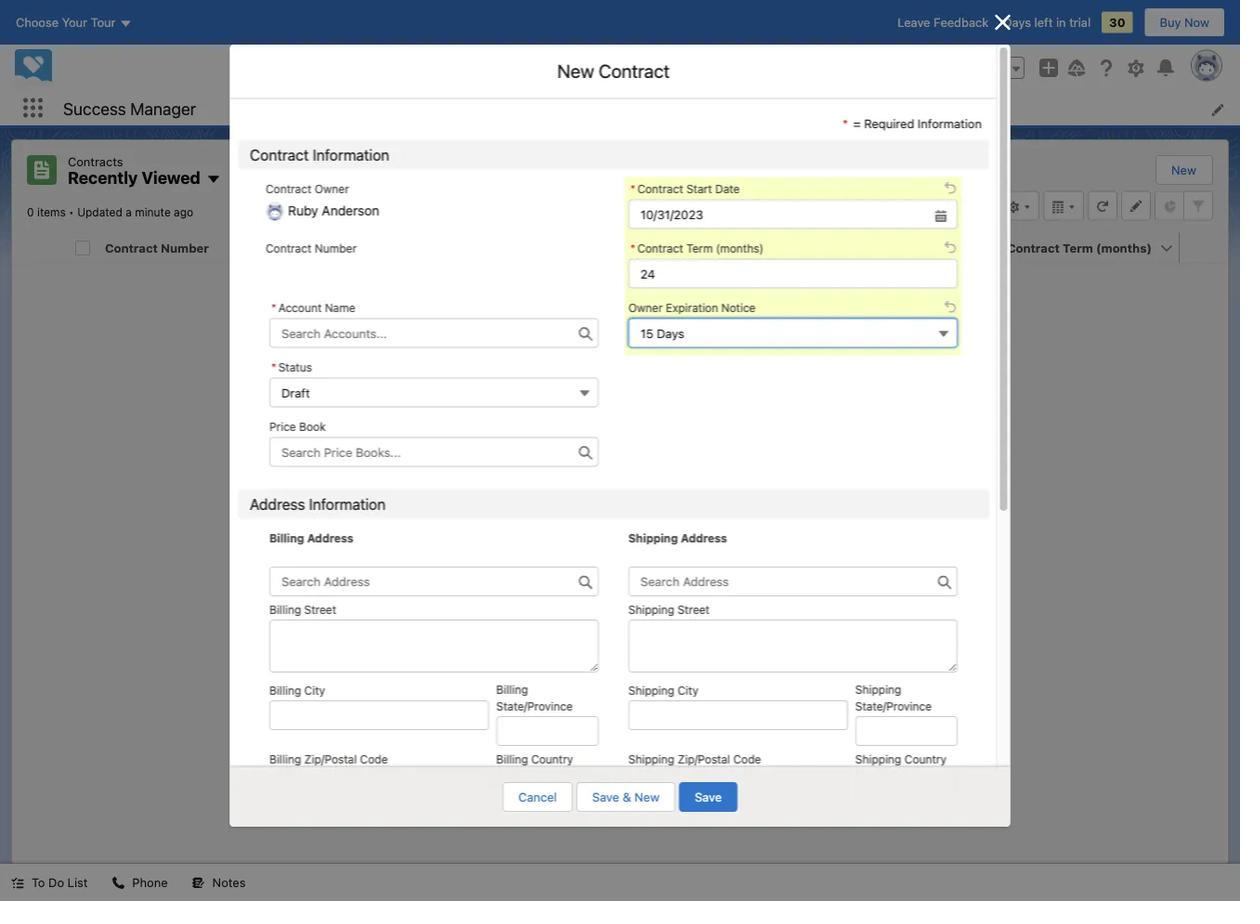 Task type: describe. For each thing, give the bounding box(es) containing it.
Shipping Country text field
[[855, 770, 958, 799]]

owner expiration notice
[[628, 302, 756, 315]]

contract end date
[[827, 241, 937, 255]]

action image
[[1180, 233, 1229, 263]]

start inside button
[[703, 241, 733, 255]]

expiration
[[666, 302, 718, 315]]

1 horizontal spatial number
[[314, 242, 356, 255]]

switching
[[575, 550, 629, 564]]

billing for billing zip/postal code
[[269, 753, 301, 766]]

shipping address
[[628, 532, 727, 545]]

* for * status
[[271, 361, 276, 374]]

Search Recently Viewed list view. search field
[[772, 191, 995, 221]]

a
[[126, 206, 132, 219]]

text default image for phone
[[112, 877, 125, 890]]

shipping for shipping zip/postal code
[[628, 753, 674, 766]]

save & new
[[593, 790, 660, 804]]

0 horizontal spatial owner
[[314, 183, 349, 196]]

contract number inside contract number button
[[105, 241, 209, 255]]

contract term (months)
[[1007, 241, 1152, 255]]

do
[[48, 876, 64, 890]]

billing city
[[269, 684, 325, 697]]

account name button
[[279, 233, 439, 263]]

* for * contract term (months)
[[630, 242, 635, 255]]

price book
[[269, 421, 325, 434]]

buy
[[1160, 15, 1182, 29]]

now
[[1185, 15, 1210, 29]]

Shipping Street text field
[[628, 620, 958, 673]]

shipping for shipping state/province
[[855, 683, 901, 696]]

text default image
[[11, 877, 24, 890]]

save button
[[679, 783, 738, 812]]

Billing State/Province text field
[[496, 717, 598, 746]]

contract term (months) button
[[1000, 233, 1160, 263]]

shipping street
[[628, 603, 710, 616]]

viewed
[[568, 532, 608, 546]]

0
[[27, 206, 34, 219]]

* account name
[[271, 302, 355, 315]]

days left in trial
[[1004, 15, 1091, 29]]

contract number element
[[98, 233, 290, 263]]

number inside button
[[161, 241, 209, 255]]

cancel button
[[503, 783, 573, 812]]

state/province for billing
[[496, 700, 573, 713]]

leave feedback
[[898, 15, 989, 29]]

Billing City text field
[[269, 701, 489, 730]]

cell inside recently viewed|contracts|list view 'element'
[[68, 233, 98, 263]]

code for billing zip/postal code
[[360, 753, 388, 766]]

contract start date button
[[639, 233, 799, 263]]

minute
[[135, 206, 171, 219]]

•
[[69, 206, 74, 219]]

billing for billing street
[[269, 603, 301, 616]]

&
[[623, 790, 631, 804]]

information right required
[[918, 116, 982, 130]]

phone
[[132, 876, 168, 890]]

contract end date button
[[820, 233, 980, 263]]

0 horizontal spatial address
[[250, 495, 305, 513]]

viewed
[[142, 168, 201, 188]]

contract start date
[[647, 241, 764, 255]]

text default image for notes
[[192, 877, 205, 890]]

shipping zip/postal code
[[628, 753, 761, 766]]

required
[[864, 116, 914, 130]]

city for billing city
[[304, 684, 325, 697]]

new inside save & new button
[[635, 790, 660, 804]]

recently
[[68, 168, 138, 188]]

address for billing
[[307, 532, 353, 545]]

shipping country
[[855, 753, 947, 766]]

description information
[[250, 831, 407, 849]]

1 vertical spatial owner
[[628, 302, 663, 315]]

address information
[[250, 495, 385, 513]]

action element
[[1180, 233, 1229, 263]]

new button
[[1157, 156, 1212, 184]]

days inside button
[[657, 326, 684, 340]]

0 vertical spatial start
[[686, 183, 712, 196]]

15
[[640, 326, 653, 340]]

home list
[[218, 91, 1241, 125]]

to
[[32, 876, 45, 890]]

Shipping City text field
[[628, 701, 848, 730]]

1 horizontal spatial group
[[986, 57, 1025, 79]]

30
[[1110, 15, 1126, 29]]

* contract start date
[[630, 183, 740, 196]]

0 horizontal spatial term
[[686, 242, 713, 255]]

contract information
[[250, 146, 389, 164]]

leave
[[898, 15, 931, 29]]

0 vertical spatial contracts
[[68, 154, 123, 168]]

manager
[[130, 98, 196, 118]]

status element
[[459, 233, 651, 263]]

code for shipping zip/postal code
[[733, 753, 761, 766]]

try
[[554, 550, 572, 564]]

end
[[883, 241, 906, 255]]

* contract term (months)
[[630, 242, 764, 255]]

city for shipping city
[[677, 684, 698, 697]]

contract number button
[[98, 233, 258, 263]]

leave feedback link
[[898, 15, 989, 29]]

Search Address text field
[[628, 567, 958, 597]]

street for billing street
[[304, 603, 336, 616]]

group containing *
[[628, 177, 958, 229]]

haven't
[[524, 532, 565, 546]]

billing street
[[269, 603, 336, 616]]

shipping city
[[628, 684, 698, 697]]

book
[[299, 421, 325, 434]]

shipping for shipping country
[[855, 753, 901, 766]]

recently viewed|contracts|list view element
[[11, 139, 1230, 864]]

* = required information
[[842, 116, 982, 130]]

* for * account name
[[271, 302, 276, 315]]

save for save & new
[[593, 790, 620, 804]]

account name element
[[279, 233, 459, 263]]

feedback
[[934, 15, 989, 29]]

buy now
[[1160, 15, 1210, 29]]

notes
[[212, 876, 246, 890]]

item number element
[[12, 233, 68, 263]]

price
[[269, 421, 296, 434]]

billing for billing city
[[269, 684, 301, 697]]

* for * contract start date
[[630, 183, 635, 196]]

* for * = required information
[[842, 116, 848, 130]]

success
[[63, 98, 126, 118]]



Task type: vqa. For each thing, say whether or not it's contained in the screenshot.
Customer Signed Date group
no



Task type: locate. For each thing, give the bounding box(es) containing it.
1 save from the left
[[593, 790, 620, 804]]

date for contract start date
[[736, 241, 764, 255]]

2 save from the left
[[695, 790, 722, 804]]

account down contract owner
[[286, 241, 336, 255]]

(months) inside button
[[1097, 241, 1152, 255]]

Owner Expiration Notice button
[[628, 318, 958, 348]]

information up contract owner
[[312, 146, 389, 164]]

information down "billing zip/postal code" text field
[[331, 831, 407, 849]]

1 vertical spatial start
[[703, 241, 733, 255]]

recently.
[[693, 532, 741, 546]]

state/province for shipping
[[855, 700, 932, 713]]

1 horizontal spatial contract number
[[265, 242, 356, 255]]

status
[[500, 530, 741, 566]]

2 state/province from the left
[[855, 700, 932, 713]]

new
[[557, 60, 594, 82], [1172, 163, 1197, 177], [635, 790, 660, 804]]

new inside new button
[[1172, 163, 1197, 177]]

*
[[842, 116, 848, 130], [630, 183, 635, 196], [630, 242, 635, 255], [271, 302, 276, 315], [271, 361, 276, 374]]

1 horizontal spatial new
[[635, 790, 660, 804]]

owner down 'contract information'
[[314, 183, 349, 196]]

(months)
[[1097, 241, 1152, 255], [716, 242, 764, 255]]

city up 'billing city' text box
[[304, 684, 325, 697]]

shipping up shipping state/province text box on the right
[[855, 683, 901, 696]]

shipping up shipping zip/postal code
[[628, 684, 674, 697]]

1 horizontal spatial country
[[905, 753, 947, 766]]

contract end date element
[[820, 233, 1011, 263]]

cancel
[[519, 790, 557, 804]]

start up contract start date
[[686, 183, 712, 196]]

any
[[611, 532, 631, 546]]

1 vertical spatial group
[[628, 177, 958, 229]]

0 horizontal spatial group
[[628, 177, 958, 229]]

shipping for shipping city
[[628, 684, 674, 697]]

account
[[286, 241, 336, 255], [278, 302, 321, 315]]

shipping inside shipping state/province
[[855, 683, 901, 696]]

contract start date element
[[639, 233, 831, 263]]

display as table image
[[1044, 191, 1085, 221]]

name down account name
[[324, 302, 355, 315]]

home link
[[218, 91, 274, 125]]

contract inside button
[[105, 241, 158, 255]]

contracts up updated
[[68, 154, 123, 168]]

code up the shipping zip/postal code text box
[[733, 753, 761, 766]]

group up contract start date element
[[628, 177, 958, 229]]

country for billing country
[[531, 753, 573, 766]]

owner
[[314, 183, 349, 196], [628, 302, 663, 315]]

save inside button
[[593, 790, 620, 804]]

in
[[1057, 15, 1067, 29]]

* up * contract term (months)
[[630, 183, 635, 196]]

2 code from the left
[[733, 753, 761, 766]]

text default image inside 'notes' button
[[192, 877, 205, 890]]

contract number
[[105, 241, 209, 255], [265, 242, 356, 255]]

address up views.
[[681, 532, 727, 545]]

start up notice
[[703, 241, 733, 255]]

billing up billing country 'text box'
[[496, 753, 528, 766]]

billing up billing zip/postal code
[[269, 684, 301, 697]]

1 zip/postal from the left
[[304, 753, 357, 766]]

2 zip/postal from the left
[[677, 753, 730, 766]]

0 horizontal spatial days
[[657, 326, 684, 340]]

group
[[986, 57, 1025, 79], [628, 177, 958, 229]]

contract number up '* account name'
[[265, 242, 356, 255]]

1 horizontal spatial text default image
[[192, 877, 205, 890]]

new contract
[[557, 60, 670, 82]]

name inside account name button
[[339, 241, 374, 255]]

Billing Street text field
[[269, 620, 599, 673]]

item number image
[[12, 233, 68, 263]]

0 vertical spatial new
[[557, 60, 594, 82]]

street for shipping street
[[677, 603, 710, 616]]

zip/postal up "billing zip/postal code" text field
[[304, 753, 357, 766]]

* left contract start date
[[630, 242, 635, 255]]

* left status
[[271, 361, 276, 374]]

you haven't viewed any contracts recently. try switching list views.
[[500, 532, 741, 564]]

buy now button
[[1145, 7, 1226, 37]]

* up * status
[[271, 302, 276, 315]]

notes button
[[181, 864, 257, 901]]

0 horizontal spatial save
[[593, 790, 620, 804]]

account inside account name button
[[286, 241, 336, 255]]

1 vertical spatial new
[[1172, 163, 1197, 177]]

information up billing address
[[309, 495, 385, 513]]

shipping for shipping street
[[628, 603, 674, 616]]

code
[[360, 753, 388, 766], [733, 753, 761, 766]]

notice
[[721, 302, 756, 315]]

1 horizontal spatial (months)
[[1097, 241, 1152, 255]]

2 country from the left
[[905, 753, 947, 766]]

0 vertical spatial owner
[[314, 183, 349, 196]]

contract inside button
[[827, 241, 880, 255]]

list
[[67, 876, 88, 890]]

0 horizontal spatial city
[[304, 684, 325, 697]]

status containing you haven't viewed any contracts recently.
[[500, 530, 741, 566]]

information for address information
[[309, 495, 385, 513]]

country for shipping country
[[905, 753, 947, 766]]

1 horizontal spatial state/province
[[855, 700, 932, 713]]

1 horizontal spatial days
[[1004, 15, 1032, 29]]

(months) left the action 'image'
[[1097, 241, 1152, 255]]

contract owner
[[265, 183, 349, 196]]

billing up billing state/province text field
[[496, 683, 528, 696]]

term
[[1063, 241, 1094, 255], [686, 242, 713, 255]]

owner up 15
[[628, 302, 663, 315]]

billing address
[[269, 532, 353, 545]]

state/province
[[496, 700, 573, 713], [855, 700, 932, 713]]

billing
[[269, 532, 304, 545], [269, 603, 301, 616], [496, 683, 528, 696], [269, 684, 301, 697], [269, 753, 301, 766], [496, 753, 528, 766]]

1 street from the left
[[304, 603, 336, 616]]

1 horizontal spatial zip/postal
[[677, 753, 730, 766]]

to do list
[[32, 876, 88, 890]]

1 vertical spatial account
[[278, 302, 321, 315]]

None text field
[[628, 199, 958, 229], [628, 259, 958, 289], [628, 199, 958, 229], [628, 259, 958, 289]]

2 street from the left
[[677, 603, 710, 616]]

billing down address information
[[269, 532, 304, 545]]

1 city from the left
[[304, 684, 325, 697]]

1 code from the left
[[360, 753, 388, 766]]

address for shipping
[[681, 532, 727, 545]]

0 vertical spatial account
[[286, 241, 336, 255]]

text default image left notes
[[192, 877, 205, 890]]

none search field inside recently viewed|contracts|list view 'element'
[[772, 191, 995, 221]]

shipping up &
[[628, 753, 674, 766]]

billing state/province
[[496, 683, 573, 713]]

15 days
[[640, 326, 684, 340]]

0 horizontal spatial (months)
[[716, 242, 764, 255]]

0 vertical spatial name
[[339, 241, 374, 255]]

2 horizontal spatial address
[[681, 532, 727, 545]]

contract term (months) element
[[1000, 233, 1191, 263]]

billing for billing address
[[269, 532, 304, 545]]

1 horizontal spatial owner
[[628, 302, 663, 315]]

text default image left phone
[[112, 877, 125, 890]]

date inside button
[[736, 241, 764, 255]]

information for description information
[[331, 831, 407, 849]]

views.
[[652, 550, 687, 564]]

1 horizontal spatial city
[[677, 684, 698, 697]]

shipping for shipping address
[[628, 532, 678, 545]]

save
[[593, 790, 620, 804], [695, 790, 722, 804]]

list
[[632, 550, 648, 564]]

home
[[230, 101, 263, 115]]

days right 15
[[657, 326, 684, 340]]

save inside button
[[695, 790, 722, 804]]

street down billing address
[[304, 603, 336, 616]]

2 city from the left
[[677, 684, 698, 697]]

address down address information
[[307, 532, 353, 545]]

save left &
[[593, 790, 620, 804]]

0 vertical spatial group
[[986, 57, 1025, 79]]

Shipping State/Province text field
[[855, 717, 958, 746]]

contract number down minute
[[105, 241, 209, 255]]

0 items • updated a minute ago
[[27, 206, 193, 219]]

information for contract information
[[312, 146, 389, 164]]

date inside button
[[909, 241, 937, 255]]

0 horizontal spatial number
[[161, 241, 209, 255]]

save down shipping zip/postal code
[[695, 790, 722, 804]]

group down inverse icon
[[986, 57, 1025, 79]]

street
[[304, 603, 336, 616], [677, 603, 710, 616]]

1 country from the left
[[531, 753, 573, 766]]

to do list button
[[0, 864, 99, 901]]

left
[[1035, 15, 1053, 29]]

you
[[500, 532, 520, 546]]

0 horizontal spatial country
[[531, 753, 573, 766]]

term up expiration
[[686, 242, 713, 255]]

street down views.
[[677, 603, 710, 616]]

zip/postal for billing
[[304, 753, 357, 766]]

1 horizontal spatial save
[[695, 790, 722, 804]]

Shipping Zip/Postal Code text field
[[628, 770, 848, 799]]

zip/postal up save button
[[677, 753, 730, 766]]

number
[[161, 241, 209, 255], [314, 242, 356, 255]]

start
[[686, 183, 712, 196], [703, 241, 733, 255]]

city up shipping city text field
[[677, 684, 698, 697]]

0 horizontal spatial text default image
[[112, 877, 125, 890]]

0 horizontal spatial state/province
[[496, 700, 573, 713]]

1 vertical spatial days
[[657, 326, 684, 340]]

shipping up shipping country text box
[[855, 753, 901, 766]]

1 horizontal spatial contracts
[[634, 532, 690, 546]]

None search field
[[772, 191, 995, 221]]

text default image inside phone button
[[112, 877, 125, 890]]

phone button
[[101, 864, 179, 901]]

2 vertical spatial new
[[635, 790, 660, 804]]

address up billing address
[[250, 495, 305, 513]]

2 horizontal spatial new
[[1172, 163, 1197, 177]]

new for new contract
[[557, 60, 594, 82]]

status
[[278, 361, 312, 374]]

save for save
[[695, 790, 722, 804]]

term inside button
[[1063, 241, 1094, 255]]

items
[[37, 206, 66, 219]]

cell
[[68, 233, 98, 263]]

1 vertical spatial name
[[324, 302, 355, 315]]

trial
[[1070, 15, 1091, 29]]

* left =
[[842, 116, 848, 130]]

billing down billing address
[[269, 603, 301, 616]]

code up "billing zip/postal code" text field
[[360, 753, 388, 766]]

account name
[[286, 241, 374, 255]]

name
[[339, 241, 374, 255], [324, 302, 355, 315]]

0 horizontal spatial code
[[360, 753, 388, 766]]

list view controls image
[[999, 191, 1040, 221]]

billing country
[[496, 753, 573, 766]]

contracts up views.
[[634, 532, 690, 546]]

1 horizontal spatial address
[[307, 532, 353, 545]]

Billing Zip/Postal Code text field
[[269, 770, 489, 799]]

date up contract start date button
[[715, 183, 740, 196]]

1 horizontal spatial code
[[733, 753, 761, 766]]

new for new
[[1172, 163, 1197, 177]]

billing zip/postal code
[[269, 753, 388, 766]]

recently viewed
[[68, 168, 201, 188]]

date
[[715, 183, 740, 196], [736, 241, 764, 255], [909, 241, 937, 255]]

state/province up shipping state/province text box on the right
[[855, 700, 932, 713]]

number down ago
[[161, 241, 209, 255]]

zip/postal for shipping
[[677, 753, 730, 766]]

=
[[853, 116, 861, 130]]

billing for billing country
[[496, 753, 528, 766]]

days left left
[[1004, 15, 1032, 29]]

billing down billing city
[[269, 753, 301, 766]]

0 vertical spatial days
[[1004, 15, 1032, 29]]

shipping state/province
[[855, 683, 932, 713]]

0 horizontal spatial contracts
[[68, 154, 123, 168]]

state/province up billing state/province text field
[[496, 700, 573, 713]]

country up billing country 'text box'
[[531, 753, 573, 766]]

days
[[1004, 15, 1032, 29], [657, 326, 684, 340]]

text default image
[[112, 877, 125, 890], [192, 877, 205, 890]]

billing inside billing state/province
[[496, 683, 528, 696]]

inverse image
[[992, 11, 1014, 33]]

country up shipping country text box
[[905, 753, 947, 766]]

1 horizontal spatial term
[[1063, 241, 1094, 255]]

1 vertical spatial contracts
[[634, 532, 690, 546]]

shipping up list
[[628, 532, 678, 545]]

1 state/province from the left
[[496, 700, 573, 713]]

* status
[[271, 361, 312, 374]]

0 horizontal spatial zip/postal
[[304, 753, 357, 766]]

description
[[250, 831, 327, 849]]

Billing Country text field
[[496, 770, 598, 799]]

address
[[250, 495, 305, 513], [307, 532, 353, 545], [681, 532, 727, 545]]

(months) up notice
[[716, 242, 764, 255]]

2 text default image from the left
[[192, 877, 205, 890]]

shipping down list
[[628, 603, 674, 616]]

0 horizontal spatial street
[[304, 603, 336, 616]]

shipping
[[628, 532, 678, 545], [628, 603, 674, 616], [855, 683, 901, 696], [628, 684, 674, 697], [628, 753, 674, 766], [855, 753, 901, 766]]

1 text default image from the left
[[112, 877, 125, 890]]

account up status
[[278, 302, 321, 315]]

updated
[[77, 206, 123, 219]]

date for contract end date
[[909, 241, 937, 255]]

recently viewed status
[[27, 206, 77, 219]]

date up notice
[[736, 241, 764, 255]]

term down display as table image
[[1063, 241, 1094, 255]]

contracts inside the you haven't viewed any contracts recently. try switching list views.
[[634, 532, 690, 546]]

0 horizontal spatial contract number
[[105, 241, 209, 255]]

billing for billing state/province
[[496, 683, 528, 696]]

success manager
[[63, 98, 196, 118]]

save & new button
[[577, 783, 676, 812]]

1 horizontal spatial street
[[677, 603, 710, 616]]

name up '* account name'
[[339, 241, 374, 255]]

list item
[[274, 91, 338, 125]]

0 horizontal spatial new
[[557, 60, 594, 82]]

number up '* account name'
[[314, 242, 356, 255]]

ago
[[174, 206, 193, 219]]

date right end
[[909, 241, 937, 255]]



